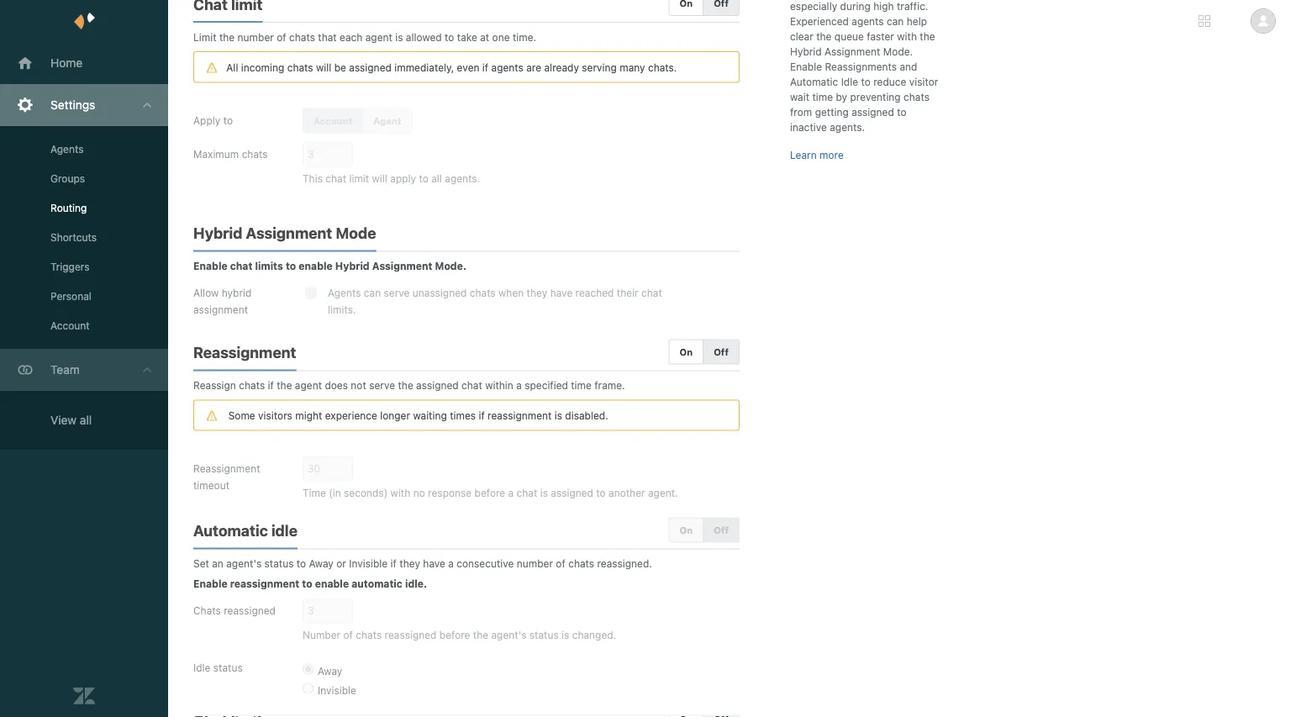 Task type: locate. For each thing, give the bounding box(es) containing it.
1 vertical spatial will
[[372, 173, 387, 184]]

1 vertical spatial they
[[400, 558, 420, 570]]

0 vertical spatial enable
[[193, 260, 228, 272]]

not
[[351, 379, 366, 391]]

1 vertical spatial enable
[[193, 578, 228, 590]]

of left reassigned. in the bottom of the page
[[556, 558, 566, 570]]

0 vertical spatial number
[[238, 31, 274, 43]]

0 vertical spatial agent
[[365, 31, 393, 43]]

2 vertical spatial a
[[448, 558, 454, 570]]

1 reassignment from the top
[[193, 343, 296, 361]]

changed.
[[572, 629, 616, 641]]

2 off button from the top
[[703, 518, 740, 543]]

hybrid
[[193, 224, 242, 242], [335, 260, 370, 272]]

1 horizontal spatial they
[[527, 287, 548, 299]]

serving
[[582, 62, 617, 73]]

1 vertical spatial enable
[[315, 578, 349, 590]]

0 vertical spatial account
[[314, 115, 353, 126]]

0 vertical spatial of
[[277, 31, 286, 43]]

2 vertical spatial of
[[343, 629, 353, 641]]

1 horizontal spatial account
[[314, 115, 353, 126]]

0 horizontal spatial agent's
[[226, 558, 262, 570]]

on button for reassignment
[[669, 339, 704, 364]]

a right within
[[516, 379, 522, 391]]

chats
[[193, 605, 221, 617]]

they
[[527, 287, 548, 299], [400, 558, 420, 570]]

all left agents.
[[431, 173, 442, 184]]

0 vertical spatial agent's
[[226, 558, 262, 570]]

0 horizontal spatial a
[[448, 558, 454, 570]]

2 on from the top
[[680, 525, 693, 536]]

chat right their
[[642, 287, 662, 299]]

reassignment up chats reassigned at the bottom
[[230, 578, 299, 590]]

of
[[277, 31, 286, 43], [556, 558, 566, 570], [343, 629, 353, 641]]

1 vertical spatial agents
[[328, 287, 361, 299]]

on button for automatic idle
[[669, 518, 704, 543]]

chat left limit
[[326, 173, 346, 184]]

allow
[[193, 287, 219, 299]]

1 vertical spatial of
[[556, 558, 566, 570]]

0 vertical spatial reassignment
[[488, 410, 552, 422]]

invisible right invisible option
[[318, 685, 356, 696]]

2 horizontal spatial of
[[556, 558, 566, 570]]

will left be
[[316, 62, 332, 73]]

0 vertical spatial hybrid
[[193, 224, 242, 242]]

reassignment up reassign
[[193, 343, 296, 361]]

Reassignment timeout number field
[[303, 456, 353, 481]]

reassigned down idle.
[[385, 629, 437, 641]]

automatic idle
[[193, 522, 298, 540]]

1 horizontal spatial agents
[[328, 287, 361, 299]]

0 horizontal spatial agents
[[50, 143, 84, 155]]

if up automatic
[[391, 558, 397, 570]]

1 horizontal spatial assigned
[[416, 379, 459, 391]]

1 vertical spatial assigned
[[416, 379, 459, 391]]

time.
[[513, 31, 536, 43]]

will right limit
[[372, 173, 387, 184]]

0 vertical spatial before
[[475, 487, 505, 499]]

0 vertical spatial will
[[316, 62, 332, 73]]

1 horizontal spatial have
[[550, 287, 573, 299]]

status right idle
[[213, 662, 243, 674]]

reassigned right chats
[[224, 605, 276, 617]]

assigned up waiting in the bottom left of the page
[[416, 379, 459, 391]]

Maximum chats number field
[[303, 142, 353, 167]]

1 vertical spatial on button
[[669, 518, 704, 543]]

settings
[[50, 98, 95, 112]]

0 horizontal spatial account
[[50, 320, 90, 332]]

agents up limits.
[[328, 287, 361, 299]]

hybrid up the allow
[[193, 224, 242, 242]]

1 horizontal spatial all
[[431, 173, 442, 184]]

chats inside agents can serve unassigned chats when they have reached their chat limits.
[[470, 287, 496, 299]]

1 vertical spatial off
[[714, 525, 729, 536]]

0 horizontal spatial all
[[80, 413, 92, 427]]

chat inside agents can serve unassigned chats when they have reached their chat limits.
[[642, 287, 662, 299]]

0 vertical spatial they
[[527, 287, 548, 299]]

enable down hybrid assignment mode
[[299, 260, 333, 272]]

1 vertical spatial hybrid
[[335, 260, 370, 272]]

reassignment
[[488, 410, 552, 422], [230, 578, 299, 590]]

specified
[[525, 379, 568, 391]]

1 off from the top
[[714, 346, 729, 357]]

number right consecutive
[[517, 558, 553, 570]]

chat for reassign chats if the agent does not serve the assigned chat within a specified time frame.
[[462, 379, 482, 391]]

assigned left another
[[551, 487, 594, 499]]

0 horizontal spatial of
[[277, 31, 286, 43]]

2 off from the top
[[714, 525, 729, 536]]

0 vertical spatial serve
[[384, 287, 410, 299]]

before right response
[[475, 487, 505, 499]]

away right away option
[[318, 665, 342, 677]]

assignment up limits
[[246, 224, 332, 242]]

assignment
[[193, 304, 248, 316]]

reassignment down within
[[488, 410, 552, 422]]

Chats reassigned number field
[[303, 598, 353, 624]]

learn more
[[790, 149, 844, 161]]

1 vertical spatial agent's
[[491, 629, 527, 641]]

triggers
[[50, 261, 90, 273]]

assignment up can on the top of the page
[[372, 260, 433, 272]]

apply
[[193, 115, 221, 126]]

0 horizontal spatial will
[[316, 62, 332, 73]]

invisible
[[349, 558, 388, 570], [318, 685, 356, 696]]

agents
[[50, 143, 84, 155], [328, 287, 361, 299]]

another
[[609, 487, 645, 499]]

0 vertical spatial agents
[[50, 143, 84, 155]]

is left the changed.
[[562, 629, 569, 641]]

agent's right an
[[226, 558, 262, 570]]

reassignment inside reassignment timeout time (in seconds) with no response before a chat is assigned to another agent.
[[193, 463, 260, 475]]

before
[[475, 487, 505, 499], [440, 629, 470, 641]]

0 horizontal spatial hybrid
[[193, 224, 242, 242]]

account up maximum chats number field
[[314, 115, 353, 126]]

assigned right be
[[349, 62, 392, 73]]

waiting
[[413, 410, 447, 422]]

idle status
[[193, 662, 243, 674]]

they right when
[[527, 287, 548, 299]]

invisible up automatic
[[349, 558, 388, 570]]

0 horizontal spatial reassignment
[[230, 578, 299, 590]]

enable up the allow
[[193, 260, 228, 272]]

account down personal
[[50, 320, 90, 332]]

agent right 'each'
[[365, 31, 393, 43]]

agents inside agents can serve unassigned chats when they have reached their chat limits.
[[328, 287, 361, 299]]

(in
[[329, 487, 341, 499]]

serve right not
[[369, 379, 395, 391]]

0 horizontal spatial agent
[[295, 379, 322, 391]]

the down consecutive
[[473, 629, 489, 641]]

1 off button from the top
[[703, 339, 740, 364]]

0 horizontal spatial reassigned
[[224, 605, 276, 617]]

0 vertical spatial invisible
[[349, 558, 388, 570]]

chat inside reassignment timeout time (in seconds) with no response before a chat is assigned to another agent.
[[517, 487, 538, 499]]

serve
[[384, 287, 410, 299], [369, 379, 395, 391]]

enable down 'or'
[[315, 578, 349, 590]]

1 vertical spatial away
[[318, 665, 342, 677]]

chats right number
[[356, 629, 382, 641]]

automatic
[[352, 578, 403, 590]]

disabled.
[[565, 410, 609, 422]]

consecutive
[[457, 558, 514, 570]]

enable down an
[[193, 578, 228, 590]]

if right times
[[479, 410, 485, 422]]

1 vertical spatial have
[[423, 558, 446, 570]]

0 horizontal spatial assigned
[[349, 62, 392, 73]]

they up idle.
[[400, 558, 420, 570]]

chats reassigned
[[193, 605, 276, 617]]

a right response
[[508, 487, 514, 499]]

before down set an agent's status to away or invisible if they have a consecutive number of chats reassigned. enable reassignment to enable automatic idle.
[[440, 629, 470, 641]]

all right view
[[80, 413, 92, 427]]

agent's down consecutive
[[491, 629, 527, 641]]

status down idle
[[265, 558, 294, 570]]

chat left within
[[462, 379, 482, 391]]

0 horizontal spatial status
[[213, 662, 243, 674]]

is left another
[[540, 487, 548, 499]]

0 vertical spatial have
[[550, 287, 573, 299]]

limits.
[[328, 304, 356, 316]]

0 vertical spatial off
[[714, 346, 729, 357]]

chats left reassigned. in the bottom of the page
[[568, 558, 594, 570]]

1 horizontal spatial agent
[[365, 31, 393, 43]]

1 horizontal spatial hybrid
[[335, 260, 370, 272]]

Away radio
[[303, 664, 314, 675]]

off
[[714, 346, 729, 357], [714, 525, 729, 536]]

off button
[[703, 339, 740, 364], [703, 518, 740, 543]]

team
[[50, 363, 80, 377]]

1 vertical spatial a
[[508, 487, 514, 499]]

0 horizontal spatial number
[[238, 31, 274, 43]]

1 on from the top
[[680, 346, 693, 357]]

if
[[482, 62, 489, 73], [268, 379, 274, 391], [479, 410, 485, 422], [391, 558, 397, 570]]

experience
[[325, 410, 377, 422]]

zendesk products image
[[1199, 15, 1211, 27]]

0 vertical spatial away
[[309, 558, 334, 570]]

2 enable from the top
[[193, 578, 228, 590]]

1 horizontal spatial agent's
[[491, 629, 527, 641]]

some visitors might experience longer waiting times if reassignment is disabled.
[[228, 410, 609, 422]]

account
[[314, 115, 353, 126], [50, 320, 90, 332]]

1 vertical spatial status
[[530, 629, 559, 641]]

reassignment up timeout
[[193, 463, 260, 475]]

0 vertical spatial a
[[516, 379, 522, 391]]

0 horizontal spatial they
[[400, 558, 420, 570]]

mode
[[336, 224, 376, 242]]

1 horizontal spatial of
[[343, 629, 353, 641]]

chat
[[326, 173, 346, 184], [230, 260, 253, 272], [642, 287, 662, 299], [462, 379, 482, 391], [517, 487, 538, 499]]

1 horizontal spatial reassignment
[[488, 410, 552, 422]]

number
[[238, 31, 274, 43], [517, 558, 553, 570]]

1 vertical spatial reassigned
[[385, 629, 437, 641]]

agent left does
[[295, 379, 322, 391]]

of right number
[[343, 629, 353, 641]]

to
[[445, 31, 454, 43], [223, 115, 233, 126], [419, 173, 429, 184], [286, 260, 296, 272], [596, 487, 606, 499], [297, 558, 306, 570], [302, 578, 312, 590]]

1 vertical spatial before
[[440, 629, 470, 641]]

away left 'or'
[[309, 558, 334, 570]]

2 vertical spatial assigned
[[551, 487, 594, 499]]

agents.
[[445, 173, 480, 184]]

0 vertical spatial status
[[265, 558, 294, 570]]

1 horizontal spatial status
[[265, 558, 294, 570]]

a left consecutive
[[448, 558, 454, 570]]

1 vertical spatial serve
[[369, 379, 395, 391]]

limit the number of chats that each agent is allowed to take at one time.
[[193, 31, 536, 43]]

number up incoming
[[238, 31, 274, 43]]

agent's
[[226, 558, 262, 570], [491, 629, 527, 641]]

have left reached at top
[[550, 287, 573, 299]]

status
[[265, 558, 294, 570], [530, 629, 559, 641], [213, 662, 243, 674]]

on for automatic idle
[[680, 525, 693, 536]]

status left the changed.
[[530, 629, 559, 641]]

more
[[820, 149, 844, 161]]

before inside reassignment timeout time (in seconds) with no response before a chat is assigned to another agent.
[[475, 487, 505, 499]]

1 horizontal spatial before
[[475, 487, 505, 499]]

1 horizontal spatial assignment
[[372, 260, 433, 272]]

2 on button from the top
[[669, 518, 704, 543]]

assignment
[[246, 224, 332, 242], [372, 260, 433, 272]]

have up idle.
[[423, 558, 446, 570]]

set
[[193, 558, 209, 570]]

1 horizontal spatial a
[[508, 487, 514, 499]]

assigned
[[349, 62, 392, 73], [416, 379, 459, 391], [551, 487, 594, 499]]

off button for automatic idle
[[703, 518, 740, 543]]

all incoming chats will be assigned immediately, even if agents are already serving many chats.
[[226, 62, 677, 73]]

a inside reassignment timeout time (in seconds) with no response before a chat is assigned to another agent.
[[508, 487, 514, 499]]

number
[[303, 629, 341, 641]]

number of chats reassigned before the agent's status is changed.
[[303, 629, 616, 641]]

be
[[334, 62, 346, 73]]

1 vertical spatial on
[[680, 525, 693, 536]]

0 vertical spatial on
[[680, 346, 693, 357]]

hybrid
[[222, 287, 252, 299]]

2 horizontal spatial assigned
[[551, 487, 594, 499]]

1 vertical spatial account
[[50, 320, 90, 332]]

2 reassignment from the top
[[193, 463, 260, 475]]

of up incoming
[[277, 31, 286, 43]]

0 horizontal spatial have
[[423, 558, 446, 570]]

of inside set an agent's status to away or invisible if they have a consecutive number of chats reassigned. enable reassignment to enable automatic idle.
[[556, 558, 566, 570]]

reassignment for reassignment
[[193, 343, 296, 361]]

0 vertical spatial off button
[[703, 339, 740, 364]]

on
[[680, 346, 693, 357], [680, 525, 693, 536]]

1 vertical spatial off button
[[703, 518, 740, 543]]

1 horizontal spatial number
[[517, 558, 553, 570]]

agents up groups
[[50, 143, 84, 155]]

1 vertical spatial reassignment
[[230, 578, 299, 590]]

is
[[395, 31, 403, 43], [555, 410, 562, 422], [540, 487, 548, 499], [562, 629, 569, 641]]

enable
[[193, 260, 228, 272], [193, 578, 228, 590]]

0 vertical spatial reassignment
[[193, 343, 296, 361]]

hybrid down the mode
[[335, 260, 370, 272]]

1 vertical spatial reassignment
[[193, 463, 260, 475]]

1 vertical spatial number
[[517, 558, 553, 570]]

a inside set an agent's status to away or invisible if they have a consecutive number of chats reassigned. enable reassignment to enable automatic idle.
[[448, 558, 454, 570]]

0 horizontal spatial assignment
[[246, 224, 332, 242]]

serve right can on the top of the page
[[384, 287, 410, 299]]

have inside agents can serve unassigned chats when they have reached their chat limits.
[[550, 287, 573, 299]]

chats left when
[[470, 287, 496, 299]]

if up visitors
[[268, 379, 274, 391]]

1 on button from the top
[[669, 339, 704, 364]]

0 vertical spatial on button
[[669, 339, 704, 364]]

apply
[[390, 173, 416, 184]]

when
[[499, 287, 524, 299]]

might
[[295, 410, 322, 422]]

chat right response
[[517, 487, 538, 499]]

will
[[316, 62, 332, 73], [372, 173, 387, 184]]

1 enable from the top
[[193, 260, 228, 272]]

have inside set an agent's status to away or invisible if they have a consecutive number of chats reassigned. enable reassignment to enable automatic idle.
[[423, 558, 446, 570]]

view all
[[50, 413, 92, 427]]

this chat limit will apply to all agents.
[[303, 173, 480, 184]]

1 horizontal spatial will
[[372, 173, 387, 184]]

the
[[219, 31, 235, 43], [277, 379, 292, 391], [398, 379, 413, 391], [473, 629, 489, 641]]



Task type: vqa. For each thing, say whether or not it's contained in the screenshot.
the left of
yes



Task type: describe. For each thing, give the bounding box(es) containing it.
can
[[364, 287, 381, 299]]

automatic
[[193, 522, 268, 540]]

response
[[428, 487, 472, 499]]

frame.
[[595, 379, 625, 391]]

personal
[[50, 290, 91, 302]]

idle.
[[405, 578, 427, 590]]

reassignment for reassignment timeout time (in seconds) with no response before a chat is assigned to another agent.
[[193, 463, 260, 475]]

off for reassignment
[[714, 346, 729, 357]]

2 horizontal spatial status
[[530, 629, 559, 641]]

chats left that
[[289, 31, 315, 43]]

does
[[325, 379, 348, 391]]

their
[[617, 287, 639, 299]]

agent.
[[648, 487, 678, 499]]

maximum chats
[[193, 148, 268, 160]]

assigned inside reassignment timeout time (in seconds) with no response before a chat is assigned to another agent.
[[551, 487, 594, 499]]

or
[[336, 558, 346, 570]]

if inside set an agent's status to away or invisible if they have a consecutive number of chats reassigned. enable reassignment to enable automatic idle.
[[391, 558, 397, 570]]

2 horizontal spatial a
[[516, 379, 522, 391]]

chats up some
[[239, 379, 265, 391]]

chats.
[[648, 62, 677, 73]]

1 horizontal spatial reassigned
[[385, 629, 437, 641]]

one
[[492, 31, 510, 43]]

1 vertical spatial agent
[[295, 379, 322, 391]]

maximum
[[193, 148, 239, 160]]

1 vertical spatial assignment
[[372, 260, 433, 272]]

an
[[212, 558, 224, 570]]

off for automatic idle
[[714, 525, 729, 536]]

account inside button
[[314, 115, 353, 126]]

unassigned
[[413, 287, 467, 299]]

0 vertical spatial assigned
[[349, 62, 392, 73]]

reassignment timeout time (in seconds) with no response before a chat is assigned to another agent.
[[193, 463, 678, 499]]

reassign
[[193, 379, 236, 391]]

at
[[480, 31, 489, 43]]

on for reassignment
[[680, 346, 693, 357]]

0 vertical spatial all
[[431, 173, 442, 184]]

this
[[303, 173, 323, 184]]

agent's inside set an agent's status to away or invisible if they have a consecutive number of chats reassigned. enable reassignment to enable automatic idle.
[[226, 558, 262, 570]]

chats right incoming
[[287, 62, 313, 73]]

even
[[457, 62, 480, 73]]

shortcuts
[[50, 232, 97, 243]]

already
[[544, 62, 579, 73]]

will for be
[[316, 62, 332, 73]]

with
[[391, 487, 411, 499]]

all
[[226, 62, 238, 73]]

Invisible radio
[[303, 683, 314, 694]]

chats inside set an agent's status to away or invisible if they have a consecutive number of chats reassigned. enable reassignment to enable automatic idle.
[[568, 558, 594, 570]]

is left allowed
[[395, 31, 403, 43]]

if right even at the top left of the page
[[482, 62, 489, 73]]

learn more link
[[790, 149, 844, 161]]

immediately,
[[395, 62, 454, 73]]

the up longer
[[398, 379, 413, 391]]

take
[[457, 31, 477, 43]]

are
[[527, 62, 542, 73]]

reassign chats if the agent does not serve the assigned chat within a specified time frame.
[[193, 379, 625, 391]]

enable chat limits to enable hybrid assignment mode.
[[193, 260, 467, 272]]

the right limit
[[219, 31, 235, 43]]

enable inside set an agent's status to away or invisible if they have a consecutive number of chats reassigned. enable reassignment to enable automatic idle.
[[315, 578, 349, 590]]

limit
[[193, 31, 217, 43]]

set an agent's status to away or invisible if they have a consecutive number of chats reassigned. enable reassignment to enable automatic idle.
[[193, 558, 652, 590]]

home
[[50, 56, 83, 70]]

agent button
[[363, 108, 412, 133]]

time
[[571, 379, 592, 391]]

0 vertical spatial enable
[[299, 260, 333, 272]]

routing
[[50, 202, 87, 214]]

0 horizontal spatial before
[[440, 629, 470, 641]]

chat for reassignment timeout time (in seconds) with no response before a chat is assigned to another agent.
[[517, 487, 538, 499]]

idle
[[271, 522, 298, 540]]

0 vertical spatial assignment
[[246, 224, 332, 242]]

serve inside agents can serve unassigned chats when they have reached their chat limits.
[[384, 287, 410, 299]]

the up visitors
[[277, 379, 292, 391]]

will for apply
[[372, 173, 387, 184]]

apply to
[[193, 115, 233, 126]]

timeout
[[193, 480, 230, 492]]

each
[[340, 31, 363, 43]]

groups
[[50, 173, 85, 185]]

number inside set an agent's status to away or invisible if they have a consecutive number of chats reassigned. enable reassignment to enable automatic idle.
[[517, 558, 553, 570]]

agents for agents can serve unassigned chats when they have reached their chat limits.
[[328, 287, 361, 299]]

hybrid assignment mode
[[193, 224, 376, 242]]

reassigned.
[[597, 558, 652, 570]]

chat for agents can serve unassigned chats when they have reached their chat limits.
[[642, 287, 662, 299]]

status inside set an agent's status to away or invisible if they have a consecutive number of chats reassigned. enable reassignment to enable automatic idle.
[[265, 558, 294, 570]]

invisible inside set an agent's status to away or invisible if they have a consecutive number of chats reassigned. enable reassignment to enable automatic idle.
[[349, 558, 388, 570]]

learn
[[790, 149, 817, 161]]

enable inside set an agent's status to away or invisible if they have a consecutive number of chats reassigned. enable reassignment to enable automatic idle.
[[193, 578, 228, 590]]

reassignment inside set an agent's status to away or invisible if they have a consecutive number of chats reassigned. enable reassignment to enable automatic idle.
[[230, 578, 299, 590]]

mode.
[[435, 260, 467, 272]]

allow hybrid assignment
[[193, 287, 252, 316]]

2 vertical spatial status
[[213, 662, 243, 674]]

chat up 'hybrid'
[[230, 260, 253, 272]]

1 vertical spatial invisible
[[318, 685, 356, 696]]

to inside reassignment timeout time (in seconds) with no response before a chat is assigned to another agent.
[[596, 487, 606, 499]]

is inside reassignment timeout time (in seconds) with no response before a chat is assigned to another agent.
[[540, 487, 548, 499]]

off button for reassignment
[[703, 339, 740, 364]]

chats right maximum
[[242, 148, 268, 160]]

they inside agents can serve unassigned chats when they have reached their chat limits.
[[527, 287, 548, 299]]

1 vertical spatial all
[[80, 413, 92, 427]]

limits
[[255, 260, 283, 272]]

is left disabled.
[[555, 410, 562, 422]]

seconds)
[[344, 487, 388, 499]]

visitors
[[258, 410, 292, 422]]

allowed
[[406, 31, 442, 43]]

limit
[[349, 173, 369, 184]]

reached
[[576, 287, 614, 299]]

agent
[[374, 115, 401, 126]]

within
[[485, 379, 514, 391]]

they inside set an agent's status to away or invisible if they have a consecutive number of chats reassigned. enable reassignment to enable automatic idle.
[[400, 558, 420, 570]]

no
[[413, 487, 425, 499]]

agents can serve unassigned chats when they have reached their chat limits.
[[328, 287, 665, 316]]

time
[[303, 487, 326, 499]]

view
[[50, 413, 77, 427]]

agents for agents
[[50, 143, 84, 155]]

agents
[[491, 62, 524, 73]]

0 vertical spatial reassigned
[[224, 605, 276, 617]]

away inside set an agent's status to away or invisible if they have a consecutive number of chats reassigned. enable reassignment to enable automatic idle.
[[309, 558, 334, 570]]

some
[[228, 410, 255, 422]]

longer
[[380, 410, 410, 422]]

that
[[318, 31, 337, 43]]

many
[[620, 62, 645, 73]]

incoming
[[241, 62, 284, 73]]

account button
[[303, 108, 363, 133]]



